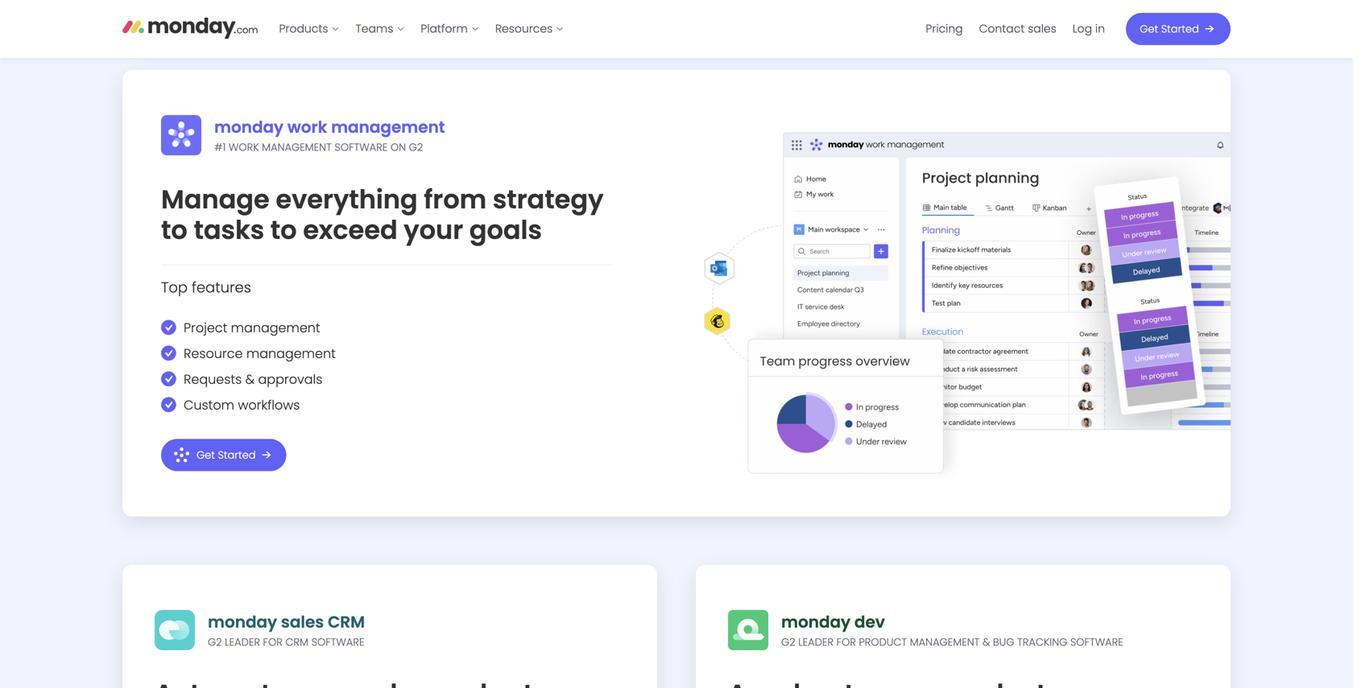 Task type: describe. For each thing, give the bounding box(es) containing it.
your
[[404, 212, 463, 248]]

requests
[[184, 370, 242, 389]]

management inside the monday dev g2 leader for product management & bug tracking software
[[910, 635, 980, 650]]

management inside the monday work management #1 work management software on g2
[[331, 116, 445, 139]]

pricing link
[[918, 16, 971, 42]]

sales for contact
[[1028, 21, 1057, 37]]

resource management
[[184, 345, 336, 363]]

0 horizontal spatial get started
[[197, 448, 256, 463]]

group 1261160637 image
[[728, 610, 769, 651]]

teams link
[[348, 16, 413, 42]]

monday sales crm g2 leader for crm software
[[208, 611, 365, 650]]

management inside the monday work management #1 work management software on g2
[[262, 140, 332, 155]]

manage everything from strategy to  tasks to exceed your goals
[[161, 182, 604, 248]]

project
[[184, 319, 227, 337]]

resource
[[184, 345, 243, 363]]

monday for monday sales crm
[[208, 611, 277, 634]]

product
[[859, 635, 907, 650]]

software inside the monday work management #1 work management software on g2
[[335, 140, 388, 155]]

in
[[1096, 21, 1105, 37]]

list containing products
[[271, 0, 572, 58]]

contact sales
[[979, 21, 1057, 37]]

leader inside the monday dev g2 leader for product management & bug tracking software
[[798, 635, 834, 650]]

get started inside main element
[[1140, 22, 1199, 36]]

software inside the monday dev g2 leader for product management & bug tracking software
[[1071, 635, 1124, 650]]

goals
[[469, 212, 542, 248]]

on
[[391, 140, 406, 155]]

log
[[1073, 21, 1092, 37]]

management for project management
[[231, 319, 320, 337]]

pricing
[[926, 21, 963, 37]]

get started button inside main element
[[1126, 13, 1231, 45]]

manage
[[161, 182, 270, 218]]

products
[[279, 21, 328, 37]]

work
[[288, 116, 327, 139]]

group 1261162055 image
[[155, 610, 195, 651]]

main element
[[271, 0, 1231, 58]]

group 1261162132 image
[[161, 115, 201, 156]]

& inside the monday dev g2 leader for product management & bug tracking software
[[983, 635, 990, 650]]

monday dev g2 leader for product management & bug tracking software
[[781, 611, 1124, 650]]

contact
[[979, 21, 1025, 37]]

for inside the monday dev g2 leader for product management & bug tracking software
[[837, 635, 856, 650]]

tracking
[[1017, 635, 1068, 650]]

wm card img card full image
[[693, 115, 1231, 491]]

requests & approvals
[[184, 370, 323, 389]]

1 to from the left
[[161, 212, 188, 248]]

resources
[[495, 21, 553, 37]]



Task type: locate. For each thing, give the bounding box(es) containing it.
0 vertical spatial crm
[[328, 611, 365, 634]]

get started
[[1140, 22, 1199, 36], [197, 448, 256, 463]]

teams
[[356, 21, 393, 37]]

1 horizontal spatial get started button
[[1126, 13, 1231, 45]]

started right the in
[[1161, 22, 1199, 36]]

0 vertical spatial get started button
[[1126, 13, 1231, 45]]

platform
[[421, 21, 468, 37]]

exceed
[[303, 212, 398, 248]]

1 horizontal spatial crm
[[328, 611, 365, 634]]

management
[[262, 140, 332, 155], [910, 635, 980, 650]]

g2 right "group 1261162055" "image" at the bottom
[[208, 635, 222, 650]]

g2 right the on
[[409, 140, 423, 155]]

features
[[192, 278, 251, 298]]

g2 inside the monday work management #1 work management software on g2
[[409, 140, 423, 155]]

log in
[[1073, 21, 1105, 37]]

started down the custom workflows
[[218, 448, 256, 463]]

monday for monday work management
[[214, 116, 284, 139]]

top
[[161, 278, 188, 298]]

get started button
[[1126, 13, 1231, 45], [161, 440, 286, 472]]

1 vertical spatial &
[[983, 635, 990, 650]]

0 horizontal spatial list
[[271, 0, 572, 58]]

list
[[271, 0, 572, 58], [918, 0, 1113, 58]]

1 horizontal spatial g2
[[409, 140, 423, 155]]

management left bug
[[910, 635, 980, 650]]

0 horizontal spatial to
[[161, 212, 188, 248]]

1 vertical spatial management
[[910, 635, 980, 650]]

1 horizontal spatial sales
[[1028, 21, 1057, 37]]

get
[[1140, 22, 1159, 36], [197, 448, 215, 463]]

1 horizontal spatial get
[[1140, 22, 1159, 36]]

2 list from the left
[[918, 0, 1113, 58]]

0 horizontal spatial g2
[[208, 635, 222, 650]]

1 vertical spatial started
[[218, 448, 256, 463]]

1 list from the left
[[271, 0, 572, 58]]

monday up "work"
[[214, 116, 284, 139]]

management
[[331, 116, 445, 139], [231, 319, 320, 337], [246, 345, 336, 363]]

log in link
[[1065, 16, 1113, 42]]

get started button down custom
[[161, 440, 286, 472]]

1 vertical spatial get started
[[197, 448, 256, 463]]

1 for from the left
[[263, 635, 283, 650]]

1 leader from the left
[[225, 635, 260, 650]]

strategy
[[493, 182, 604, 218]]

monday work management #1 work management software on g2
[[214, 116, 445, 155]]

2 horizontal spatial g2
[[781, 635, 796, 650]]

g2 inside the monday dev g2 leader for product management & bug tracking software
[[781, 635, 796, 650]]

monday inside monday sales crm g2 leader for crm software
[[208, 611, 277, 634]]

0 vertical spatial get
[[1140, 22, 1159, 36]]

1 vertical spatial get
[[197, 448, 215, 463]]

list containing pricing
[[918, 0, 1113, 58]]

g2 inside monday sales crm g2 leader for crm software
[[208, 635, 222, 650]]

1 horizontal spatial &
[[983, 635, 990, 650]]

& left bug
[[983, 635, 990, 650]]

work
[[229, 140, 259, 155]]

1 horizontal spatial to
[[270, 212, 297, 248]]

software
[[335, 140, 388, 155], [311, 635, 365, 650], [1071, 635, 1124, 650]]

started
[[1161, 22, 1199, 36], [218, 448, 256, 463]]

leader right "group 1261162055" "image" at the bottom
[[225, 635, 260, 650]]

monday right "group 1261162055" "image" at the bottom
[[208, 611, 277, 634]]

for
[[263, 635, 283, 650], [837, 635, 856, 650]]

monday.com logo image
[[122, 11, 258, 44]]

get started right the in
[[1140, 22, 1199, 36]]

sales inside "link"
[[1028, 21, 1057, 37]]

0 horizontal spatial sales
[[281, 611, 324, 634]]

& up the custom workflows
[[245, 370, 255, 389]]

platform link
[[413, 16, 487, 42]]

get down custom
[[197, 448, 215, 463]]

1 vertical spatial crm
[[286, 635, 309, 650]]

0 horizontal spatial leader
[[225, 635, 260, 650]]

top features
[[161, 278, 251, 298]]

get started down the custom workflows
[[197, 448, 256, 463]]

leader left product
[[798, 635, 834, 650]]

1 horizontal spatial get started
[[1140, 22, 1199, 36]]

leader
[[225, 635, 260, 650], [798, 635, 834, 650]]

get started button right the in
[[1126, 13, 1231, 45]]

1 vertical spatial sales
[[281, 611, 324, 634]]

sales
[[1028, 21, 1057, 37], [281, 611, 324, 634]]

from
[[424, 182, 487, 218]]

2 to from the left
[[270, 212, 297, 248]]

dev
[[855, 611, 885, 634]]

get inside main element
[[1140, 22, 1159, 36]]

g2
[[409, 140, 423, 155], [208, 635, 222, 650], [781, 635, 796, 650]]

0 horizontal spatial crm
[[286, 635, 309, 650]]

resources link
[[487, 16, 572, 42]]

project management
[[184, 319, 320, 337]]

sales for monday
[[281, 611, 324, 634]]

1 horizontal spatial list
[[918, 0, 1113, 58]]

crm
[[328, 611, 365, 634], [286, 635, 309, 650]]

management for resource management
[[246, 345, 336, 363]]

1 horizontal spatial management
[[910, 635, 980, 650]]

0 vertical spatial sales
[[1028, 21, 1057, 37]]

for inside monday sales crm g2 leader for crm software
[[263, 635, 283, 650]]

everything
[[276, 182, 418, 218]]

products link
[[271, 16, 348, 42]]

bug
[[993, 635, 1015, 650]]

get right the in
[[1140, 22, 1159, 36]]

started inside main element
[[1161, 22, 1199, 36]]

sales inside monday sales crm g2 leader for crm software
[[281, 611, 324, 634]]

g2 right group 1261160637 image
[[781, 635, 796, 650]]

2 vertical spatial management
[[246, 345, 336, 363]]

0 horizontal spatial get
[[197, 448, 215, 463]]

tasks
[[194, 212, 264, 248]]

monday inside the monday dev g2 leader for product management & bug tracking software
[[781, 611, 851, 634]]

management up resource management
[[231, 319, 320, 337]]

0 vertical spatial management
[[331, 116, 445, 139]]

management up the on
[[331, 116, 445, 139]]

&
[[245, 370, 255, 389], [983, 635, 990, 650]]

software inside monday sales crm g2 leader for crm software
[[311, 635, 365, 650]]

2 for from the left
[[837, 635, 856, 650]]

1 vertical spatial get started button
[[161, 440, 286, 472]]

monday inside the monday work management #1 work management software on g2
[[214, 116, 284, 139]]

0 vertical spatial &
[[245, 370, 255, 389]]

1 horizontal spatial for
[[837, 635, 856, 650]]

custom workflows
[[184, 396, 300, 414]]

1 horizontal spatial leader
[[798, 635, 834, 650]]

#1
[[214, 140, 226, 155]]

0 vertical spatial management
[[262, 140, 332, 155]]

monday for monday dev
[[781, 611, 851, 634]]

approvals
[[258, 370, 323, 389]]

2 leader from the left
[[798, 635, 834, 650]]

1 horizontal spatial started
[[1161, 22, 1199, 36]]

0 vertical spatial get started
[[1140, 22, 1199, 36]]

leader inside monday sales crm g2 leader for crm software
[[225, 635, 260, 650]]

workflows
[[238, 396, 300, 414]]

0 horizontal spatial management
[[262, 140, 332, 155]]

to
[[161, 212, 188, 248], [270, 212, 297, 248]]

management down work
[[262, 140, 332, 155]]

management up the approvals
[[246, 345, 336, 363]]

to left tasks
[[161, 212, 188, 248]]

1 vertical spatial management
[[231, 319, 320, 337]]

0 horizontal spatial started
[[218, 448, 256, 463]]

contact sales link
[[971, 16, 1065, 42]]

0 vertical spatial started
[[1161, 22, 1199, 36]]

0 horizontal spatial &
[[245, 370, 255, 389]]

monday
[[214, 116, 284, 139], [208, 611, 277, 634], [781, 611, 851, 634]]

custom
[[184, 396, 234, 414]]

0 horizontal spatial get started button
[[161, 440, 286, 472]]

monday left dev
[[781, 611, 851, 634]]

to right tasks
[[270, 212, 297, 248]]

0 horizontal spatial for
[[263, 635, 283, 650]]



Task type: vqa. For each thing, say whether or not it's contained in the screenshot.
potential
no



